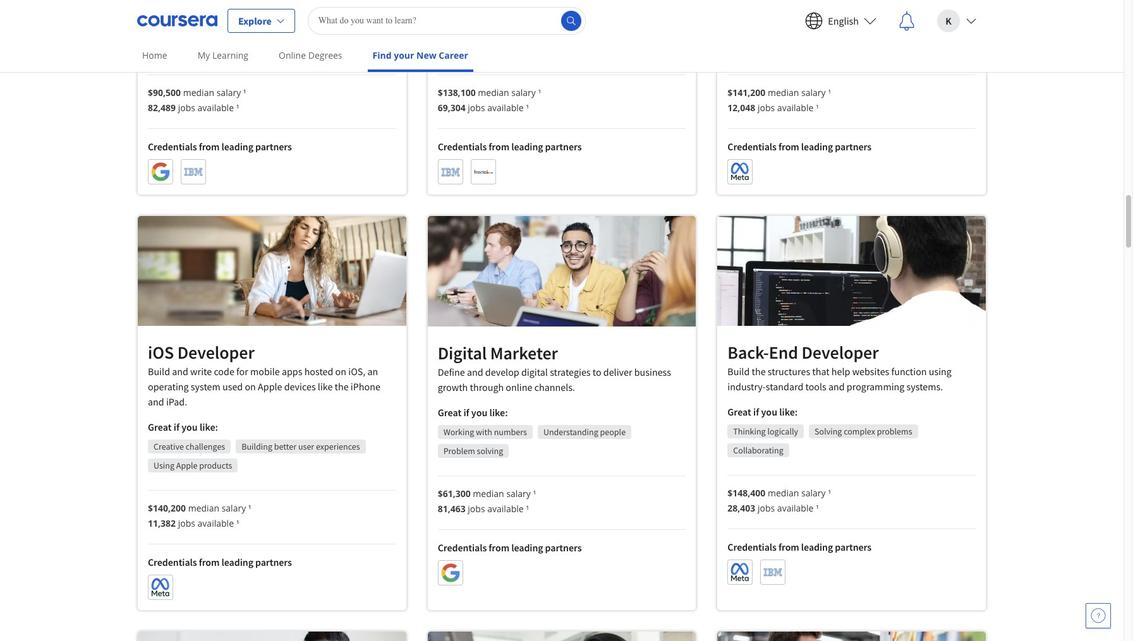Task type: vqa. For each thing, say whether or not it's contained in the screenshot.
Working with numbers for Writing
yes



Task type: describe. For each thing, give the bounding box(es) containing it.
0 horizontal spatial problem
[[237, 25, 268, 37]]

from down $148,400 median salary ¹ 28,403 jobs available ¹
[[779, 541, 799, 554]]

with for writing
[[476, 25, 492, 37]]

credentials from leading partners down $61,300 median salary ¹ 81,463 jobs available ¹
[[438, 542, 582, 554]]

1 vertical spatial user
[[298, 441, 314, 453]]

0 vertical spatial on
[[335, 365, 346, 378]]

developer inside back-end developer build the structures that help websites function using industry-standard tools and programming systems.
[[802, 341, 879, 364]]

the inside ios developer build and write code for mobile apps hosted on ios, an operating system used on apple devices like the iphone and ipad.
[[335, 381, 349, 393]]

great if you like: for ios developer
[[148, 421, 218, 434]]

$148,400 median salary ¹ 28,403 jobs available ¹
[[728, 487, 831, 515]]

jobs for $140,200
[[178, 518, 195, 530]]

salary for $140,200 median salary ¹ 11,382 jobs available ¹
[[222, 502, 246, 515]]

leading down $140,200 median salary ¹ 11,382 jobs available ¹ on the left of the page
[[222, 556, 253, 569]]

develop
[[485, 366, 519, 379]]

apps
[[282, 365, 302, 378]]

marketer
[[490, 342, 558, 365]]

from down $90,500 median salary ¹ 82,489 jobs available ¹
[[199, 140, 220, 153]]

like: for back-end developer
[[779, 406, 798, 418]]

k
[[946, 14, 952, 27]]

working with numbers for writing
[[443, 25, 527, 37]]

1 horizontal spatial building
[[821, 25, 852, 36]]

credentials down 28,403
[[728, 541, 777, 554]]

leading down $138,100 median salary ¹ 69,304 jobs available ¹
[[511, 140, 543, 153]]

end
[[769, 341, 798, 364]]

credentials down 11,382
[[148, 556, 197, 569]]

leading down $148,400 median salary ¹ 28,403 jobs available ¹
[[801, 541, 833, 554]]

credentials down 81,463 at the left bottom of page
[[438, 542, 487, 554]]

you for back-end developer
[[761, 406, 777, 418]]

curiosity
[[587, 25, 619, 37]]

strategies
[[550, 366, 591, 379]]

function
[[891, 365, 927, 378]]

great for ios developer
[[148, 421, 172, 434]]

define
[[438, 366, 465, 379]]

available for $140,200
[[198, 518, 234, 530]]

new
[[416, 49, 436, 61]]

jobs for $61,300
[[468, 503, 485, 515]]

$141,200 median salary ¹ 12,048 jobs available ¹
[[728, 86, 831, 113]]

build inside back-end developer build the structures that help websites function using industry-standard tools and programming systems.
[[728, 365, 750, 378]]

salary for $141,200 median salary ¹ 12,048 jobs available ¹
[[801, 86, 826, 98]]

industry-
[[728, 381, 766, 393]]

0 vertical spatial creative challenges
[[733, 25, 805, 36]]

if for back-end developer
[[753, 406, 759, 418]]

collaborating
[[733, 445, 783, 456]]

0 vertical spatial to
[[190, 25, 197, 37]]

median for $61,300
[[473, 488, 504, 500]]

find
[[373, 49, 392, 61]]

using
[[929, 365, 952, 378]]

logically
[[768, 426, 798, 437]]

k button
[[927, 0, 987, 41]]

attention to detail
[[154, 25, 220, 37]]

websites
[[852, 365, 889, 378]]

$140,200 median salary ¹ 11,382 jobs available ¹
[[148, 502, 251, 530]]

an
[[368, 365, 378, 378]]

home
[[142, 49, 167, 61]]

0 vertical spatial challenges
[[765, 25, 805, 36]]

hosted
[[304, 365, 333, 378]]

back-
[[728, 341, 769, 364]]

digital
[[521, 366, 548, 379]]

online degrees
[[279, 49, 342, 61]]

credentials down 69,304
[[438, 140, 487, 153]]

credentials from leading partners down $138,100 median salary ¹ 69,304 jobs available ¹
[[438, 140, 582, 153]]

What do you want to learn? text field
[[308, 7, 586, 34]]

channels.
[[534, 381, 575, 394]]

learning
[[212, 49, 248, 61]]

$61,300
[[438, 488, 471, 500]]

for
[[236, 365, 248, 378]]

0 horizontal spatial experiences
[[316, 441, 360, 453]]

leading down $90,500 median salary ¹ 82,489 jobs available ¹
[[222, 140, 253, 153]]

home link
[[137, 41, 172, 70]]

1 vertical spatial numbers
[[204, 44, 237, 55]]

writing and communication
[[443, 44, 546, 56]]

attention
[[154, 25, 188, 37]]

69,304
[[438, 102, 466, 114]]

$61,300 median salary ¹ 81,463 jobs available ¹
[[438, 488, 536, 515]]

digital
[[438, 342, 487, 365]]

to inside digital marketer define and develop digital strategies to deliver business growth through online channels.
[[593, 366, 601, 379]]

that
[[812, 365, 830, 378]]

you for digital marketer
[[471, 407, 488, 419]]

using
[[154, 460, 174, 472]]

$141,200
[[728, 86, 766, 98]]

digital marketer image
[[428, 216, 696, 327]]

12,048
[[728, 101, 755, 113]]

1 vertical spatial working
[[154, 44, 184, 55]]

your
[[394, 49, 414, 61]]

intellectual curiosity
[[543, 25, 619, 37]]

0 horizontal spatial building
[[242, 441, 272, 453]]

english
[[828, 14, 859, 27]]

great if you like: for digital marketer
[[438, 407, 508, 419]]

jobs for $138,100
[[468, 102, 485, 114]]

working for problem
[[443, 427, 474, 438]]

numbers for problem solving
[[494, 427, 527, 438]]

tools
[[805, 381, 827, 393]]

$90,500 median salary ¹ 82,489 jobs available ¹
[[148, 86, 246, 114]]

credentials from leading partners down $148,400 median salary ¹ 28,403 jobs available ¹
[[728, 541, 872, 554]]

jobs for $148,400
[[758, 502, 775, 515]]

0 horizontal spatial on
[[245, 381, 256, 393]]

digital marketer define and develop digital strategies to deliver business growth through online channels.
[[438, 342, 671, 394]]

1 vertical spatial solving
[[477, 446, 503, 457]]

leading down $141,200 median salary ¹ 12,048 jobs available ¹
[[801, 140, 833, 153]]

problems
[[877, 426, 912, 437]]

thinking logically
[[733, 426, 798, 437]]

online
[[279, 49, 306, 61]]

$138,100
[[438, 87, 476, 99]]

median for $148,400
[[768, 487, 799, 499]]

like
[[318, 381, 333, 393]]

1 horizontal spatial problem
[[443, 446, 475, 457]]

standard
[[766, 381, 803, 393]]

0 horizontal spatial challenges
[[186, 441, 225, 453]]

used
[[222, 381, 243, 393]]

using apple products
[[154, 460, 232, 472]]

online
[[506, 381, 532, 394]]

complex
[[844, 426, 875, 437]]

english button
[[795, 0, 887, 41]]

1 vertical spatial working with numbers
[[154, 44, 237, 55]]

through
[[470, 381, 504, 394]]

devices
[[284, 381, 316, 393]]

credentials down 82,489
[[148, 140, 197, 153]]

career
[[439, 49, 468, 61]]

1 horizontal spatial better
[[854, 25, 876, 36]]

from down $61,300 median salary ¹ 81,463 jobs available ¹
[[489, 542, 509, 554]]

back-end developer build the structures that help websites function using industry-standard tools and programming systems.
[[728, 341, 952, 393]]

great if you like: for back-end developer
[[728, 406, 798, 418]]

my learning link
[[193, 41, 253, 70]]

0 horizontal spatial creative challenges
[[154, 441, 225, 453]]

products
[[199, 460, 232, 472]]

understanding people
[[543, 427, 626, 438]]

explore
[[238, 14, 272, 27]]

write
[[190, 365, 212, 378]]

median for $140,200
[[188, 502, 219, 515]]

from down $141,200 median salary ¹ 12,048 jobs available ¹
[[779, 140, 799, 153]]

credentials down 12,048
[[728, 140, 777, 153]]

credentials from leading partners down $141,200 median salary ¹ 12,048 jobs available ¹
[[728, 140, 872, 153]]

median for $141,200
[[768, 86, 799, 98]]

if up attention
[[174, 5, 180, 18]]

from down $140,200 median salary ¹ 11,382 jobs available ¹ on the left of the page
[[199, 556, 220, 569]]

ipad.
[[166, 396, 187, 408]]

structures
[[768, 365, 810, 378]]

explore button
[[228, 9, 295, 33]]

mobile
[[250, 365, 280, 378]]



Task type: locate. For each thing, give the bounding box(es) containing it.
2 vertical spatial working
[[443, 427, 474, 438]]

leading down $61,300 median salary ¹ 81,463 jobs available ¹
[[511, 542, 543, 554]]

and up "operating"
[[172, 365, 188, 378]]

great down ipad.
[[148, 421, 172, 434]]

jobs right 82,489
[[178, 102, 195, 114]]

build up "operating"
[[148, 365, 170, 378]]

jobs inside $140,200 median salary ¹ 11,382 jobs available ¹
[[178, 518, 195, 530]]

0 vertical spatial problem solving
[[237, 25, 296, 37]]

working up writing
[[443, 25, 474, 37]]

0 horizontal spatial user
[[298, 441, 314, 453]]

1 horizontal spatial solving
[[477, 446, 503, 457]]

available right 12,048
[[777, 101, 814, 113]]

available for $138,100
[[487, 102, 524, 114]]

find your new career
[[373, 49, 468, 61]]

0 horizontal spatial better
[[274, 441, 296, 453]]

my learning
[[198, 49, 248, 61]]

online degrees link
[[274, 41, 347, 70]]

problem solving up "$61,300" at left bottom
[[443, 446, 503, 457]]

1 vertical spatial apple
[[176, 460, 197, 472]]

build up industry-
[[728, 365, 750, 378]]

credentials from leading partners down $90,500 median salary ¹ 82,489 jobs available ¹
[[148, 140, 292, 153]]

challenges left english
[[765, 25, 805, 36]]

communication
[[488, 44, 546, 56]]

degrees
[[308, 49, 342, 61]]

experiences down like in the bottom left of the page
[[316, 441, 360, 453]]

$138,100 median salary ¹ 69,304 jobs available ¹
[[438, 87, 541, 114]]

coursera image
[[137, 10, 217, 31]]

writing
[[443, 44, 470, 56]]

$140,200
[[148, 502, 186, 515]]

median for $90,500
[[183, 86, 214, 98]]

working with numbers down attention to detail
[[154, 44, 237, 55]]

available inside $90,500 median salary ¹ 82,489 jobs available ¹
[[198, 102, 234, 114]]

creative up $141,200
[[733, 25, 764, 36]]

1 vertical spatial problem
[[443, 446, 475, 457]]

apple inside ios developer build and write code for mobile apps hosted on ios, an operating system used on apple devices like the iphone and ipad.
[[258, 381, 282, 393]]

apple
[[258, 381, 282, 393], [176, 460, 197, 472]]

credentials from leading partners down $140,200 median salary ¹ 11,382 jobs available ¹ on the left of the page
[[148, 556, 292, 569]]

and right writing
[[472, 44, 486, 56]]

available right 11,382
[[198, 518, 234, 530]]

creative up using
[[154, 441, 184, 453]]

solving up "online"
[[270, 25, 296, 37]]

0 horizontal spatial solving
[[270, 25, 296, 37]]

jobs right 28,403
[[758, 502, 775, 515]]

great
[[148, 5, 172, 18], [438, 5, 461, 18], [728, 406, 751, 418], [438, 407, 461, 419], [148, 421, 172, 434]]

1 vertical spatial building better user experiences
[[242, 441, 360, 453]]

solving up $61,300 median salary ¹ 81,463 jobs available ¹
[[477, 446, 503, 457]]

developer up code
[[177, 341, 255, 364]]

1 vertical spatial on
[[245, 381, 256, 393]]

build
[[148, 365, 170, 378], [728, 365, 750, 378]]

developer inside ios developer build and write code for mobile apps hosted on ios, an operating system used on apple devices like the iphone and ipad.
[[177, 341, 255, 364]]

salary for $61,300 median salary ¹ 81,463 jobs available ¹
[[506, 488, 531, 500]]

challenges
[[765, 25, 805, 36], [186, 441, 225, 453]]

developer
[[177, 341, 255, 364], [802, 341, 879, 364]]

available down my learning link
[[198, 102, 234, 114]]

jobs inside $138,100 median salary ¹ 69,304 jobs available ¹
[[468, 102, 485, 114]]

credentials from leading partners
[[728, 140, 872, 153], [148, 140, 292, 153], [438, 140, 582, 153], [728, 541, 872, 554], [438, 542, 582, 554], [148, 556, 292, 569]]

to left detail
[[190, 25, 197, 37]]

available for $90,500
[[198, 102, 234, 114]]

with down through
[[476, 427, 492, 438]]

to left deliver
[[593, 366, 601, 379]]

0 vertical spatial working with numbers
[[443, 25, 527, 37]]

great down growth
[[438, 407, 461, 419]]

detail
[[199, 25, 220, 37]]

available inside $61,300 median salary ¹ 81,463 jobs available ¹
[[487, 503, 524, 515]]

numbers down detail
[[204, 44, 237, 55]]

28,403
[[728, 502, 755, 515]]

intellectual
[[543, 25, 585, 37]]

2 vertical spatial with
[[476, 427, 492, 438]]

creative
[[733, 25, 764, 36], [154, 441, 184, 453]]

you up writing and communication
[[471, 5, 488, 18]]

salary
[[801, 86, 826, 98], [217, 86, 241, 98], [511, 87, 536, 99], [801, 487, 826, 499], [506, 488, 531, 500], [222, 502, 246, 515]]

0 vertical spatial better
[[854, 25, 876, 36]]

0 horizontal spatial creative
[[154, 441, 184, 453]]

and inside back-end developer build the structures that help websites function using industry-standard tools and programming systems.
[[829, 381, 845, 393]]

median right $148,400
[[768, 487, 799, 499]]

median inside $90,500 median salary ¹ 82,489 jobs available ¹
[[183, 86, 214, 98]]

available inside $140,200 median salary ¹ 11,382 jobs available ¹
[[198, 518, 234, 530]]

code
[[214, 365, 234, 378]]

$90,500
[[148, 86, 181, 98]]

0 vertical spatial creative
[[733, 25, 764, 36]]

0 vertical spatial apple
[[258, 381, 282, 393]]

from
[[779, 140, 799, 153], [199, 140, 220, 153], [489, 140, 509, 153], [779, 541, 799, 554], [489, 542, 509, 554], [199, 556, 220, 569]]

1 horizontal spatial experiences
[[896, 25, 940, 36]]

problem solving up "online"
[[237, 25, 296, 37]]

leading
[[801, 140, 833, 153], [222, 140, 253, 153], [511, 140, 543, 153], [801, 541, 833, 554], [511, 542, 543, 554], [222, 556, 253, 569]]

median inside $61,300 median salary ¹ 81,463 jobs available ¹
[[473, 488, 504, 500]]

available for $148,400
[[777, 502, 814, 515]]

user
[[878, 25, 894, 36], [298, 441, 314, 453]]

0 horizontal spatial apple
[[176, 460, 197, 472]]

my
[[198, 49, 210, 61]]

understanding
[[543, 427, 598, 438]]

salary inside $148,400 median salary ¹ 28,403 jobs available ¹
[[801, 487, 826, 499]]

great up thinking
[[728, 406, 751, 418]]

great up attention
[[148, 5, 172, 18]]

you up thinking logically in the bottom of the page
[[761, 406, 777, 418]]

1 horizontal spatial user
[[878, 25, 894, 36]]

find your new career link
[[368, 41, 473, 72]]

0 horizontal spatial problem solving
[[237, 25, 296, 37]]

1 vertical spatial to
[[593, 366, 601, 379]]

great up writing
[[438, 5, 461, 18]]

1 vertical spatial the
[[335, 381, 349, 393]]

system
[[191, 381, 220, 393]]

if for ios developer
[[174, 421, 180, 434]]

1 vertical spatial with
[[186, 44, 202, 55]]

0 vertical spatial problem
[[237, 25, 268, 37]]

1 developer from the left
[[177, 341, 255, 364]]

jobs right 69,304
[[468, 102, 485, 114]]

and up through
[[467, 366, 483, 379]]

build inside ios developer build and write code for mobile apps hosted on ios, an operating system used on apple devices like the iphone and ipad.
[[148, 365, 170, 378]]

ios
[[148, 341, 174, 364]]

help center image
[[1091, 609, 1106, 624]]

the right like in the bottom left of the page
[[335, 381, 349, 393]]

you down ipad.
[[182, 421, 198, 434]]

1 horizontal spatial creative
[[733, 25, 764, 36]]

1 horizontal spatial the
[[752, 365, 766, 378]]

like: up logically
[[779, 406, 798, 418]]

like: for ios developer
[[200, 421, 218, 434]]

like: for digital marketer
[[490, 407, 508, 419]]

1 vertical spatial better
[[274, 441, 296, 453]]

1 vertical spatial creative
[[154, 441, 184, 453]]

great if you like: down ipad.
[[148, 421, 218, 434]]

business
[[634, 366, 671, 379]]

0 horizontal spatial developer
[[177, 341, 255, 364]]

0 horizontal spatial to
[[190, 25, 197, 37]]

the inside back-end developer build the structures that help websites function using industry-standard tools and programming systems.
[[752, 365, 766, 378]]

0 horizontal spatial the
[[335, 381, 349, 393]]

great if you like: up attention to detail
[[148, 5, 218, 18]]

0 vertical spatial solving
[[270, 25, 296, 37]]

salary inside $138,100 median salary ¹ 69,304 jobs available ¹
[[511, 87, 536, 99]]

2 vertical spatial working with numbers
[[443, 427, 527, 438]]

numbers down online
[[494, 427, 527, 438]]

available right 69,304
[[487, 102, 524, 114]]

available inside $141,200 median salary ¹ 12,048 jobs available ¹
[[777, 101, 814, 113]]

from down $138,100 median salary ¹ 69,304 jobs available ¹
[[489, 140, 509, 153]]

1 horizontal spatial building better user experiences
[[821, 25, 940, 36]]

and down "operating"
[[148, 396, 164, 408]]

available for $141,200
[[777, 101, 814, 113]]

jobs right 11,382
[[178, 518, 195, 530]]

and
[[472, 44, 486, 56], [172, 365, 188, 378], [467, 366, 483, 379], [829, 381, 845, 393], [148, 396, 164, 408]]

solving complex problems
[[815, 426, 912, 437]]

salary for $148,400 median salary ¹ 28,403 jobs available ¹
[[801, 487, 826, 499]]

median for $138,100
[[478, 87, 509, 99]]

jobs
[[758, 101, 775, 113], [178, 102, 195, 114], [468, 102, 485, 114], [758, 502, 775, 515], [468, 503, 485, 515], [178, 518, 195, 530]]

median inside $140,200 median salary ¹ 11,382 jobs available ¹
[[188, 502, 219, 515]]

programming
[[847, 381, 905, 393]]

ios,
[[348, 365, 365, 378]]

you
[[182, 5, 198, 18], [471, 5, 488, 18], [761, 406, 777, 418], [471, 407, 488, 419], [182, 421, 198, 434]]

available for $61,300
[[487, 503, 524, 515]]

1 horizontal spatial creative challenges
[[733, 25, 805, 36]]

median right $138,100
[[478, 87, 509, 99]]

and down help
[[829, 381, 845, 393]]

better
[[854, 25, 876, 36], [274, 441, 296, 453]]

salary inside $141,200 median salary ¹ 12,048 jobs available ¹
[[801, 86, 826, 98]]

available inside $138,100 median salary ¹ 69,304 jobs available ¹
[[487, 102, 524, 114]]

working
[[443, 25, 474, 37], [154, 44, 184, 55], [443, 427, 474, 438]]

1 vertical spatial experiences
[[316, 441, 360, 453]]

median right $90,500
[[183, 86, 214, 98]]

jobs for $90,500
[[178, 102, 195, 114]]

on
[[335, 365, 346, 378], [245, 381, 256, 393]]

0 vertical spatial experiences
[[896, 25, 940, 36]]

great if you like: up thinking logically in the bottom of the page
[[728, 406, 798, 418]]

on down for
[[245, 381, 256, 393]]

great if you like:
[[148, 5, 218, 18], [438, 5, 508, 18], [728, 406, 798, 418], [438, 407, 508, 419], [148, 421, 218, 434]]

user right english
[[878, 25, 894, 36]]

on left ios,
[[335, 365, 346, 378]]

jobs inside $148,400 median salary ¹ 28,403 jobs available ¹
[[758, 502, 775, 515]]

working for writing
[[443, 25, 474, 37]]

1 horizontal spatial build
[[728, 365, 750, 378]]

0 vertical spatial numbers
[[494, 25, 527, 37]]

1 vertical spatial building
[[242, 441, 272, 453]]

working down growth
[[443, 427, 474, 438]]

0 horizontal spatial build
[[148, 365, 170, 378]]

1 vertical spatial challenges
[[186, 441, 225, 453]]

you up attention to detail
[[182, 5, 198, 18]]

apple down the mobile
[[258, 381, 282, 393]]

problem up "$61,300" at left bottom
[[443, 446, 475, 457]]

help
[[832, 365, 850, 378]]

available inside $148,400 median salary ¹ 28,403 jobs available ¹
[[777, 502, 814, 515]]

and inside digital marketer define and develop digital strategies to deliver business growth through online channels.
[[467, 366, 483, 379]]

apple right using
[[176, 460, 197, 472]]

jobs inside $141,200 median salary ¹ 12,048 jobs available ¹
[[758, 101, 775, 113]]

0 vertical spatial working
[[443, 25, 474, 37]]

numbers for writing and communication
[[494, 25, 527, 37]]

experiences
[[896, 25, 940, 36], [316, 441, 360, 453]]

median
[[768, 86, 799, 98], [183, 86, 214, 98], [478, 87, 509, 99], [768, 487, 799, 499], [473, 488, 504, 500], [188, 502, 219, 515]]

great for back-end developer
[[728, 406, 751, 418]]

median inside $138,100 median salary ¹ 69,304 jobs available ¹
[[478, 87, 509, 99]]

¹
[[828, 86, 831, 98], [243, 86, 246, 98], [538, 87, 541, 99], [816, 101, 819, 113], [236, 102, 239, 114], [526, 102, 529, 114], [828, 487, 831, 499], [533, 488, 536, 500], [248, 502, 251, 515], [816, 502, 819, 515], [526, 503, 529, 515], [236, 518, 239, 530]]

salary inside $90,500 median salary ¹ 82,489 jobs available ¹
[[217, 86, 241, 98]]

great for digital marketer
[[438, 407, 461, 419]]

people
[[600, 427, 626, 438]]

1 horizontal spatial challenges
[[765, 25, 805, 36]]

salary for $90,500 median salary ¹ 82,489 jobs available ¹
[[217, 86, 241, 98]]

0 horizontal spatial building better user experiences
[[242, 441, 360, 453]]

2 build from the left
[[728, 365, 750, 378]]

ios developer build and write code for mobile apps hosted on ios, an operating system used on apple devices like the iphone and ipad.
[[148, 341, 380, 408]]

median right the $140,200
[[188, 502, 219, 515]]

0 vertical spatial building better user experiences
[[821, 25, 940, 36]]

deliver
[[603, 366, 632, 379]]

1 vertical spatial problem solving
[[443, 446, 503, 457]]

working with numbers for problem
[[443, 427, 527, 438]]

jobs inside $61,300 median salary ¹ 81,463 jobs available ¹
[[468, 503, 485, 515]]

1 horizontal spatial to
[[593, 366, 601, 379]]

82,489
[[148, 102, 176, 114]]

1 horizontal spatial apple
[[258, 381, 282, 393]]

81,463
[[438, 503, 466, 515]]

building better user experiences
[[821, 25, 940, 36], [242, 441, 360, 453]]

0 vertical spatial the
[[752, 365, 766, 378]]

None search field
[[308, 7, 586, 34]]

jobs for $141,200
[[758, 101, 775, 113]]

salary inside $140,200 median salary ¹ 11,382 jobs available ¹
[[222, 502, 246, 515]]

if down growth
[[464, 407, 469, 419]]

great if you like: down through
[[438, 407, 508, 419]]

you for ios developer
[[182, 421, 198, 434]]

solving
[[270, 25, 296, 37], [477, 446, 503, 457]]

1 horizontal spatial on
[[335, 365, 346, 378]]

working with numbers down through
[[443, 427, 527, 438]]

0 vertical spatial user
[[878, 25, 894, 36]]

working down attention
[[154, 44, 184, 55]]

available right 28,403
[[777, 502, 814, 515]]

if for digital marketer
[[464, 407, 469, 419]]

median inside $141,200 median salary ¹ 12,048 jobs available ¹
[[768, 86, 799, 98]]

the up industry-
[[752, 365, 766, 378]]

1 build from the left
[[148, 365, 170, 378]]

2 vertical spatial numbers
[[494, 427, 527, 438]]

1 vertical spatial creative challenges
[[154, 441, 225, 453]]

median inside $148,400 median salary ¹ 28,403 jobs available ¹
[[768, 487, 799, 499]]

salary for $138,100 median salary ¹ 69,304 jobs available ¹
[[511, 87, 536, 99]]

with down attention to detail
[[186, 44, 202, 55]]

1 horizontal spatial developer
[[802, 341, 879, 364]]

with for problem
[[476, 427, 492, 438]]

user down devices
[[298, 441, 314, 453]]

like:
[[200, 5, 218, 18], [490, 5, 508, 18], [779, 406, 798, 418], [490, 407, 508, 419], [200, 421, 218, 434]]

growth
[[438, 381, 468, 394]]

jobs right 81,463 at the left bottom of page
[[468, 503, 485, 515]]

11,382
[[148, 518, 176, 530]]

you down through
[[471, 407, 488, 419]]

experiences left k
[[896, 25, 940, 36]]

0 vertical spatial building
[[821, 25, 852, 36]]

1 horizontal spatial problem solving
[[443, 446, 503, 457]]

with up writing and communication
[[476, 25, 492, 37]]

great if you like: up writing
[[438, 5, 508, 18]]

if down ipad.
[[174, 421, 180, 434]]

if up writing
[[464, 5, 469, 18]]

operating
[[148, 381, 189, 393]]

like: down through
[[490, 407, 508, 419]]

$148,400
[[728, 487, 766, 499]]

problem solving
[[237, 25, 296, 37], [443, 446, 503, 457]]

creative challenges
[[733, 25, 805, 36], [154, 441, 225, 453]]

jobs right 12,048
[[758, 101, 775, 113]]

salary inside $61,300 median salary ¹ 81,463 jobs available ¹
[[506, 488, 531, 500]]

median right $141,200
[[768, 86, 799, 98]]

thinking
[[733, 426, 766, 437]]

jobs inside $90,500 median salary ¹ 82,489 jobs available ¹
[[178, 102, 195, 114]]

iphone
[[351, 381, 380, 393]]

0 vertical spatial with
[[476, 25, 492, 37]]

like: up detail
[[200, 5, 218, 18]]

2 developer from the left
[[802, 341, 879, 364]]

like: up writing and communication
[[490, 5, 508, 18]]

solving
[[815, 426, 842, 437]]



